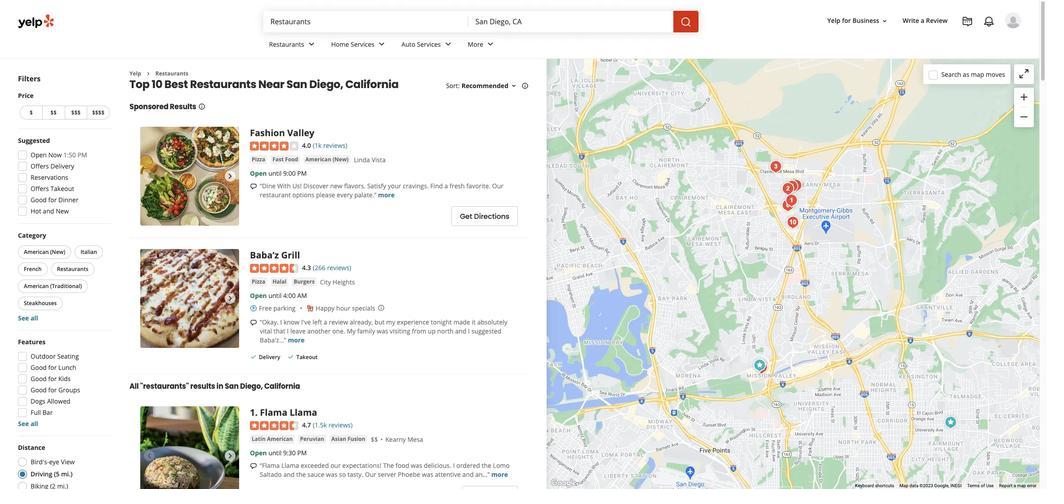 Task type: describe. For each thing, give the bounding box(es) containing it.
another
[[308, 327, 331, 336]]

driving
[[31, 470, 52, 479]]

a right report at the right bottom
[[1014, 484, 1017, 489]]

Near text field
[[476, 17, 667, 27]]

open until 9:30 pm
[[250, 449, 307, 458]]

city
[[320, 278, 331, 287]]

"dine
[[260, 182, 276, 190]]

american (new) link
[[304, 155, 351, 164]]

american (traditional) button
[[18, 280, 88, 293]]

steakhouses
[[24, 300, 57, 307]]

dinner
[[58, 196, 78, 204]]

1 horizontal spatial flama llama image
[[783, 191, 801, 209]]

but
[[375, 318, 385, 327]]

every
[[337, 191, 353, 199]]

pm for open until 9:30 pm
[[298, 449, 307, 458]]

yun tea house image
[[780, 196, 798, 214]]

report
[[1000, 484, 1013, 489]]

reviews) for baba'z grill
[[327, 264, 352, 272]]

see all for features
[[18, 420, 38, 428]]

open for open until 9:00 pm
[[250, 169, 267, 178]]

for for kids
[[48, 375, 57, 383]]

16 speech v2 image
[[250, 183, 257, 190]]

specials
[[352, 304, 375, 313]]

latin american button
[[250, 435, 295, 444]]

baba'z…"
[[260, 336, 286, 345]]

takeout inside group
[[51, 184, 74, 193]]

open for open until 9:30 pm
[[250, 449, 267, 458]]

and right hot
[[43, 207, 54, 216]]

price group
[[18, 91, 112, 121]]

0 vertical spatial llama
[[290, 407, 317, 419]]

exceeded
[[301, 462, 329, 470]]

restaurants inside button
[[57, 265, 88, 273]]

"okay. i know i've left a review already, but my experience tonight made it absolutely vital that i leave another one. my family was visiting from up north and i suggested baba'z…"
[[260, 318, 508, 345]]

happy hour specials
[[316, 304, 375, 313]]

1 vertical spatial 16 info v2 image
[[198, 103, 205, 110]]

24 chevron down v2 image
[[486, 39, 496, 50]]

"flama llama exceeded our expectations! the food was delicious. i ordered the lomo saltado and the sauce was so tasty. our server phoebe was attentive and an…"
[[260, 462, 510, 479]]

restaurant
[[260, 191, 291, 199]]

craft house fashion valley image
[[753, 359, 771, 377]]

(266
[[313, 264, 326, 272]]

latin
[[252, 436, 266, 443]]

pizza link for fashion valley
[[250, 155, 267, 164]]

hot and new
[[31, 207, 69, 216]]

bar
[[43, 409, 53, 417]]

more link
[[461, 32, 504, 58]]

flama
[[260, 407, 288, 419]]

terms of use
[[968, 484, 995, 489]]

(1.5k reviews)
[[313, 421, 353, 430]]

a inside write a review link
[[922, 16, 925, 25]]

previous image for fashion valley
[[144, 171, 155, 182]]

full
[[31, 409, 41, 417]]

good for dinner
[[31, 196, 78, 204]]

i've
[[301, 318, 311, 327]]

my
[[347, 327, 356, 336]]

grill
[[281, 249, 300, 262]]

group containing category
[[16, 231, 112, 323]]

keyboard shortcuts button
[[856, 483, 895, 490]]

pizza link for baba'z grill
[[250, 278, 267, 287]]

1 vertical spatial diego,
[[240, 382, 263, 392]]

offers for offers takeout
[[31, 184, 49, 193]]

user actions element
[[821, 11, 1035, 67]]

was up 'phoebe'
[[411, 462, 423, 470]]

services for auto services
[[417, 40, 441, 48]]

see all button for category
[[18, 314, 38, 323]]

for for business
[[843, 16, 852, 25]]

kearny mesa
[[386, 436, 424, 444]]

3 slideshow element from the top
[[140, 407, 239, 490]]

24 chevron down v2 image for auto services
[[443, 39, 454, 50]]

delivery inside group
[[51, 162, 74, 171]]

more
[[468, 40, 484, 48]]

sauce
[[308, 471, 325, 479]]

3 next image from the top
[[225, 451, 236, 462]]

reviews) for fashion valley
[[323, 141, 348, 150]]

food
[[285, 156, 298, 163]]

parking
[[274, 304, 296, 313]]

expectations!
[[343, 462, 382, 470]]

find
[[431, 182, 443, 190]]

near
[[259, 77, 285, 92]]

$$ button
[[42, 106, 65, 120]]

directions
[[474, 211, 510, 222]]

16 chevron down v2 image for yelp for business
[[882, 17, 889, 25]]

google,
[[935, 484, 950, 489]]

eye
[[49, 458, 59, 467]]

write
[[903, 16, 920, 25]]

see all button for features
[[18, 420, 38, 428]]

good for kids
[[31, 375, 71, 383]]

option group containing distance
[[15, 444, 112, 490]]

i inside "flama llama exceeded our expectations! the food was delicious. i ordered the lomo saltado and the sauce was so tasty. our server phoebe was attentive and an…"
[[453, 462, 455, 470]]

(new) for the top american (new) button
[[333, 156, 349, 163]]

absolutely
[[478, 318, 508, 327]]

fashion
[[250, 127, 285, 139]]

bird's-eye view
[[31, 458, 75, 467]]

fashion valley link
[[250, 127, 315, 139]]

lomo
[[493, 462, 510, 470]]

16 speech v2 image for "flama
[[250, 463, 257, 470]]

24 chevron down v2 image for restaurants
[[306, 39, 317, 50]]

(new) for american (new) button within the group
[[50, 248, 65, 256]]

latin american
[[252, 436, 293, 443]]

filters
[[18, 74, 41, 84]]

services for home services
[[351, 40, 375, 48]]

category
[[18, 231, 46, 240]]

all for features
[[31, 420, 38, 428]]

until for fashion
[[269, 169, 282, 178]]

in
[[217, 382, 223, 392]]

offers delivery
[[31, 162, 74, 171]]

see for features
[[18, 420, 29, 428]]

seating
[[57, 352, 79, 361]]

1 horizontal spatial $$
[[371, 436, 378, 444]]

$ button
[[20, 106, 42, 120]]

4.7 star rating image
[[250, 422, 299, 431]]

kids
[[58, 375, 71, 383]]

1:50
[[63, 151, 76, 159]]

open until 4:00 am
[[250, 292, 307, 300]]

fast food link
[[271, 155, 300, 164]]

previous image for baba'z grill
[[144, 294, 155, 304]]

hot
[[31, 207, 41, 216]]

previous image
[[144, 451, 155, 462]]

4.3
[[302, 264, 311, 272]]

yelp for business
[[828, 16, 880, 25]]

zoom in image
[[1020, 92, 1030, 102]]

view
[[61, 458, 75, 467]]

price
[[18, 91, 34, 100]]

more for delicious.
[[492, 471, 508, 479]]

map for moves
[[972, 70, 985, 79]]

yelp for yelp link
[[130, 70, 141, 77]]

top 10 best restaurants near san diego, california
[[130, 77, 399, 92]]

a inside "dine with us! discover new flavors. satisfy your cravings. find a fresh favorite. our restaurant options please every palate."
[[445, 182, 448, 190]]

business categories element
[[262, 32, 1022, 58]]

0 horizontal spatial san
[[225, 382, 239, 392]]

slideshow element for baba'z
[[140, 249, 239, 348]]

yuk dae jang image
[[768, 158, 786, 176]]

home services
[[331, 40, 375, 48]]

pm for open now 1:50 pm
[[78, 151, 87, 159]]

american down french button
[[24, 283, 49, 290]]

9:00
[[283, 169, 296, 178]]

terms of use link
[[968, 484, 995, 489]]

baba'z grill image
[[140, 249, 239, 348]]

1
[[250, 407, 255, 419]]

restaurants button
[[51, 263, 94, 276]]

halal button
[[271, 278, 288, 287]]

peruvian link
[[299, 435, 326, 444]]

my
[[387, 318, 396, 327]]

more for cravings.
[[378, 191, 395, 199]]

0 horizontal spatial fashion valley image
[[140, 127, 239, 226]]

linda
[[354, 156, 370, 164]]

mesa
[[408, 436, 424, 444]]

french
[[24, 265, 42, 273]]

3 until from the top
[[269, 449, 282, 458]]

for for lunch
[[48, 364, 57, 372]]

fashion valley
[[250, 127, 315, 139]]

american down (1k
[[306, 156, 332, 163]]

i up that
[[280, 318, 282, 327]]

16 chevron down v2 image for recommended
[[511, 82, 518, 90]]

see for category
[[18, 314, 29, 323]]

ten seconds yunnan rice noodle image
[[788, 177, 806, 195]]

0 vertical spatial san
[[287, 77, 307, 92]]

1 vertical spatial flama llama image
[[140, 407, 239, 490]]

now
[[48, 151, 62, 159]]

baba'z grill link
[[250, 249, 300, 262]]

see all for category
[[18, 314, 38, 323]]

1 horizontal spatial diego,
[[310, 77, 343, 92]]

good for groups
[[31, 386, 80, 395]]

map data ©2023 google, inegi
[[900, 484, 963, 489]]

recommended
[[462, 82, 509, 90]]

0 vertical spatial california
[[346, 77, 399, 92]]

map for error
[[1018, 484, 1027, 489]]

and down ordered
[[463, 471, 474, 479]]



Task type: locate. For each thing, give the bounding box(es) containing it.
free parking
[[259, 304, 296, 313]]

group containing suggested
[[15, 136, 112, 219]]

i
[[280, 318, 282, 327], [287, 327, 289, 336], [468, 327, 470, 336], [453, 462, 455, 470]]

2 all from the top
[[31, 420, 38, 428]]

recommended button
[[462, 82, 518, 90]]

llama up 4.7 link
[[290, 407, 317, 419]]

0 horizontal spatial none field
[[271, 17, 461, 27]]

4 star rating image
[[250, 142, 299, 151]]

reviews) inside (266 reviews) link
[[327, 264, 352, 272]]

an…"
[[476, 471, 490, 479]]

3 good from the top
[[31, 375, 47, 383]]

16 chevron down v2 image right "recommended"
[[511, 82, 518, 90]]

0 vertical spatial until
[[269, 169, 282, 178]]

with
[[277, 182, 291, 190]]

(new) inside the american (new) link
[[333, 156, 349, 163]]

"dine with us! discover new flavors. satisfy your cravings. find a fresh favorite. our restaurant options please every palate."
[[260, 182, 504, 199]]

9:30
[[283, 449, 296, 458]]

and inside "okay. i know i've left a review already, but my experience tonight made it absolutely vital that i leave another one. my family was visiting from up north and i suggested baba'z…"
[[456, 327, 467, 336]]

reviews) inside (1.5k reviews) 'link'
[[329, 421, 353, 430]]

1 16 speech v2 image from the top
[[250, 319, 257, 327]]

group containing features
[[15, 338, 112, 429]]

open up the 16 parking v2 icon
[[250, 292, 267, 300]]

get directions link
[[452, 207, 518, 226]]

a inside "okay. i know i've left a review already, but my experience tonight made it absolutely vital that i leave another one. my family was visiting from up north and i suggested baba'z…"
[[324, 318, 327, 327]]

0 vertical spatial more
[[378, 191, 395, 199]]

open down suggested
[[31, 151, 47, 159]]

distance
[[18, 444, 45, 452]]

takeout down leave
[[297, 354, 318, 361]]

0 horizontal spatial american (new) button
[[18, 246, 71, 259]]

next image for fashion
[[225, 171, 236, 182]]

was down delicious.
[[422, 471, 434, 479]]

baba'z grill image
[[943, 414, 961, 432]]

see all down full
[[18, 420, 38, 428]]

dogs
[[31, 397, 45, 406]]

slideshow element
[[140, 127, 239, 226], [140, 249, 239, 348], [140, 407, 239, 490]]

pizza left fast
[[252, 156, 266, 163]]

open until 9:00 pm
[[250, 169, 307, 178]]

moves
[[987, 70, 1006, 79]]

pm for open until 9:00 pm
[[298, 169, 307, 178]]

1 vertical spatial all
[[31, 420, 38, 428]]

reviews) up "asian"
[[329, 421, 353, 430]]

san right near
[[287, 77, 307, 92]]

pizza button
[[250, 155, 267, 164], [250, 278, 267, 287]]

0 vertical spatial next image
[[225, 171, 236, 182]]

pizza button down 4.3 star rating image
[[250, 278, 267, 287]]

keyboard shortcuts
[[856, 484, 895, 489]]

more link down lomo
[[492, 471, 508, 479]]

1 vertical spatial california
[[264, 382, 300, 392]]

offers up reservations
[[31, 162, 49, 171]]

delivery
[[51, 162, 74, 171], [259, 354, 280, 361]]

1 horizontal spatial more link
[[378, 191, 395, 199]]

satisfy
[[367, 182, 387, 190]]

2 vertical spatial more
[[492, 471, 508, 479]]

restaurants link
[[262, 32, 324, 58], [156, 70, 188, 77]]

fashion valley image
[[140, 127, 239, 226], [751, 357, 769, 375]]

1 horizontal spatial american (new)
[[306, 156, 349, 163]]

0 horizontal spatial our
[[365, 471, 377, 479]]

services right auto in the top left of the page
[[417, 40, 441, 48]]

see up distance
[[18, 420, 29, 428]]

until up the free parking in the bottom of the page
[[269, 292, 282, 300]]

1 vertical spatial see all
[[18, 420, 38, 428]]

1 vertical spatial restaurants link
[[156, 70, 188, 77]]

and right "saltado"
[[284, 471, 295, 479]]

1 vertical spatial until
[[269, 292, 282, 300]]

american (new) button inside group
[[18, 246, 71, 259]]

offers down reservations
[[31, 184, 49, 193]]

1 pizza button from the top
[[250, 155, 267, 164]]

1 see all button from the top
[[18, 314, 38, 323]]

fast food button
[[271, 155, 300, 164]]

0 horizontal spatial 16 chevron down v2 image
[[511, 82, 518, 90]]

1 horizontal spatial more
[[378, 191, 395, 199]]

16 happy hour specials v2 image
[[307, 305, 314, 312]]

a right left
[[324, 318, 327, 327]]

16 chevron down v2 image
[[882, 17, 889, 25], [511, 82, 518, 90]]

see all
[[18, 314, 38, 323], [18, 420, 38, 428]]

was down our
[[326, 471, 338, 479]]

for for groups
[[48, 386, 57, 395]]

already,
[[350, 318, 373, 327]]

home services link
[[324, 32, 395, 58]]

pm right 9:30
[[298, 449, 307, 458]]

map region
[[437, 25, 1047, 490]]

16 chevron down v2 image inside the recommended dropdown button
[[511, 82, 518, 90]]

fast
[[273, 156, 284, 163]]

services right home
[[351, 40, 375, 48]]

16 chevron right v2 image
[[145, 70, 152, 77]]

0 vertical spatial pizza link
[[250, 155, 267, 164]]

1 horizontal spatial takeout
[[297, 354, 318, 361]]

1 none field from the left
[[271, 17, 461, 27]]

16 checkmark v2 image for takeout
[[288, 354, 295, 361]]

2 horizontal spatial 24 chevron down v2 image
[[443, 39, 454, 50]]

2 24 chevron down v2 image from the left
[[377, 39, 387, 50]]

16 speech v2 image
[[250, 319, 257, 327], [250, 463, 257, 470]]

a right write
[[922, 16, 925, 25]]

0 vertical spatial map
[[972, 70, 985, 79]]

reviews) inside the (1k reviews) 'link'
[[323, 141, 348, 150]]

good for good for dinner
[[31, 196, 47, 204]]

1 vertical spatial more link
[[288, 336, 305, 345]]

valley
[[287, 127, 315, 139]]

2 none field from the left
[[476, 17, 667, 27]]

3 24 chevron down v2 image from the left
[[443, 39, 454, 50]]

delivery down baba'z…"
[[259, 354, 280, 361]]

allowed
[[47, 397, 70, 406]]

good up dogs
[[31, 386, 47, 395]]

all down full
[[31, 420, 38, 428]]

0 horizontal spatial services
[[351, 40, 375, 48]]

2 next image from the top
[[225, 294, 236, 304]]

our right favorite.
[[493, 182, 504, 190]]

our
[[331, 462, 341, 470]]

1 horizontal spatial 16 checkmark v2 image
[[288, 354, 295, 361]]

zoom out image
[[1020, 112, 1030, 122]]

1 vertical spatial next image
[[225, 294, 236, 304]]

home
[[331, 40, 349, 48]]

1 see all from the top
[[18, 314, 38, 323]]

1 horizontal spatial our
[[493, 182, 504, 190]]

1 horizontal spatial california
[[346, 77, 399, 92]]

0 vertical spatial offers
[[31, 162, 49, 171]]

(new) inside group
[[50, 248, 65, 256]]

free
[[259, 304, 272, 313]]

(1k reviews)
[[313, 141, 348, 150]]

0 vertical spatial fashion valley image
[[140, 127, 239, 226]]

diego, up 1
[[240, 382, 263, 392]]

delivery down open now 1:50 pm
[[51, 162, 74, 171]]

1 vertical spatial takeout
[[297, 354, 318, 361]]

options
[[293, 191, 315, 199]]

1 vertical spatial more
[[288, 336, 305, 345]]

next image
[[225, 171, 236, 182], [225, 294, 236, 304], [225, 451, 236, 462]]

auto services
[[402, 40, 441, 48]]

1 vertical spatial american (new) button
[[18, 246, 71, 259]]

for down good for lunch
[[48, 375, 57, 383]]

our inside "dine with us! discover new flavors. satisfy your cravings. find a fresh favorite. our restaurant options please every palate."
[[493, 182, 504, 190]]

(new) up restaurants button
[[50, 248, 65, 256]]

16 checkmark v2 image for delivery
[[250, 354, 257, 361]]

(traditional)
[[50, 283, 82, 290]]

1 vertical spatial pm
[[298, 169, 307, 178]]

steamy piggy image
[[784, 177, 802, 195]]

was inside "okay. i know i've left a review already, but my experience tonight made it absolutely vital that i leave another one. my family was visiting from up north and i suggested baba'z…"
[[377, 327, 388, 336]]

i down made
[[468, 327, 470, 336]]

california up 1 . flama llama on the bottom left of the page
[[264, 382, 300, 392]]

None search field
[[263, 11, 701, 32]]

restaurants inside 'business categories' element
[[269, 40, 304, 48]]

your
[[388, 182, 402, 190]]

reviews)
[[323, 141, 348, 150], [327, 264, 352, 272], [329, 421, 353, 430]]

ordered
[[457, 462, 480, 470]]

diego, down home
[[310, 77, 343, 92]]

i up attentive
[[453, 462, 455, 470]]

peruvian
[[300, 436, 324, 443]]

2 pizza button from the top
[[250, 278, 267, 287]]

flama llama image
[[783, 191, 801, 209], [140, 407, 239, 490]]

1 horizontal spatial delivery
[[259, 354, 280, 361]]

0 horizontal spatial more link
[[288, 336, 305, 345]]

2 pizza from the top
[[252, 278, 266, 286]]

the left sauce
[[296, 471, 306, 479]]

1 vertical spatial pizza link
[[250, 278, 267, 287]]

16 checkmark v2 image
[[250, 354, 257, 361], [288, 354, 295, 361]]

16 info v2 image
[[522, 82, 529, 90], [198, 103, 205, 110]]

llama down 9:30
[[282, 462, 299, 470]]

2 horizontal spatial more link
[[492, 471, 508, 479]]

2 see from the top
[[18, 420, 29, 428]]

24 chevron down v2 image
[[306, 39, 317, 50], [377, 39, 387, 50], [443, 39, 454, 50]]

(new) down (1k reviews)
[[333, 156, 349, 163]]

groups
[[58, 386, 80, 395]]

yelp
[[828, 16, 841, 25], [130, 70, 141, 77]]

good down good for lunch
[[31, 375, 47, 383]]

diego,
[[310, 77, 343, 92], [240, 382, 263, 392]]

1 until from the top
[[269, 169, 282, 178]]

yelp for yelp for business
[[828, 16, 841, 25]]

$$ left $$$ button
[[51, 109, 57, 117]]

0 vertical spatial flama llama image
[[783, 191, 801, 209]]

get directions
[[460, 211, 510, 222]]

info icon image
[[378, 305, 385, 312], [378, 305, 385, 312]]

$$ inside button
[[51, 109, 57, 117]]

2 slideshow element from the top
[[140, 249, 239, 348]]

all for category
[[31, 314, 38, 323]]

"okay.
[[260, 318, 279, 327]]

0 horizontal spatial the
[[296, 471, 306, 479]]

next image for baba'z
[[225, 294, 236, 304]]

1 horizontal spatial fashion valley image
[[751, 357, 769, 375]]

offers takeout
[[31, 184, 74, 193]]

american down category
[[24, 248, 49, 256]]

2 until from the top
[[269, 292, 282, 300]]

and down made
[[456, 327, 467, 336]]

yelp inside 'button'
[[828, 16, 841, 25]]

1 see from the top
[[18, 314, 29, 323]]

linda vista
[[354, 156, 386, 164]]

(266 reviews)
[[313, 264, 352, 272]]

1 slideshow element from the top
[[140, 127, 239, 226]]

1 24 chevron down v2 image from the left
[[306, 39, 317, 50]]

$$ right fusion
[[371, 436, 378, 444]]

more down your
[[378, 191, 395, 199]]

open
[[31, 151, 47, 159], [250, 169, 267, 178], [250, 292, 267, 300], [250, 449, 267, 458]]

search image
[[681, 16, 692, 27]]

0 horizontal spatial map
[[972, 70, 985, 79]]

i right that
[[287, 327, 289, 336]]

food
[[396, 462, 410, 470]]

for down offers takeout
[[48, 196, 57, 204]]

previous image
[[144, 171, 155, 182], [144, 294, 155, 304]]

pizza button for fashion
[[250, 155, 267, 164]]

0 vertical spatial american (new) button
[[304, 155, 351, 164]]

until for baba'z
[[269, 292, 282, 300]]

16 info v2 image right results
[[198, 103, 205, 110]]

projects image
[[963, 16, 974, 27]]

1 vertical spatial the
[[296, 471, 306, 479]]

2 16 checkmark v2 image from the left
[[288, 354, 295, 361]]

2 good from the top
[[31, 364, 47, 372]]

1 horizontal spatial american (new) button
[[304, 155, 351, 164]]

None field
[[271, 17, 461, 27], [476, 17, 667, 27]]

good for good for groups
[[31, 386, 47, 395]]

16 info v2 image right the recommended dropdown button
[[522, 82, 529, 90]]

1 vertical spatial 16 speech v2 image
[[250, 463, 257, 470]]

1 16 checkmark v2 image from the left
[[250, 354, 257, 361]]

24 chevron down v2 image inside the home services "link"
[[377, 39, 387, 50]]

more link for delicious.
[[492, 471, 508, 479]]

1 all from the top
[[31, 314, 38, 323]]

more link down your
[[378, 191, 395, 199]]

kearny
[[386, 436, 406, 444]]

for inside yelp for business 'button'
[[843, 16, 852, 25]]

"restaurants"
[[140, 382, 189, 392]]

more link for cravings.
[[378, 191, 395, 199]]

0 vertical spatial 16 speech v2 image
[[250, 319, 257, 327]]

see down steakhouses button
[[18, 314, 29, 323]]

0 vertical spatial pizza
[[252, 156, 266, 163]]

0 horizontal spatial yelp
[[130, 70, 141, 77]]

24 chevron down v2 image left home
[[306, 39, 317, 50]]

16 speech v2 image left the "flama
[[250, 463, 257, 470]]

2 vertical spatial pm
[[298, 449, 307, 458]]

4:00
[[283, 292, 296, 300]]

next image left the "flama
[[225, 451, 236, 462]]

0 vertical spatial 16 info v2 image
[[522, 82, 529, 90]]

pizza button left fast
[[250, 155, 267, 164]]

24 chevron down v2 image left auto in the top left of the page
[[377, 39, 387, 50]]

1 horizontal spatial the
[[482, 462, 492, 470]]

1 next image from the top
[[225, 171, 236, 182]]

restaurants link right 16 chevron right v2 icon at the left top of page
[[156, 70, 188, 77]]

was down but
[[377, 327, 388, 336]]

open up 16 speech v2 icon
[[250, 169, 267, 178]]

1 horizontal spatial 16 chevron down v2 image
[[882, 17, 889, 25]]

0 vertical spatial takeout
[[51, 184, 74, 193]]

0 vertical spatial diego,
[[310, 77, 343, 92]]

1 vertical spatial previous image
[[144, 294, 155, 304]]

(1.5k
[[313, 421, 327, 430]]

error
[[1028, 484, 1037, 489]]

tyler b. image
[[1006, 12, 1022, 28]]

16 parking v2 image
[[250, 305, 257, 312]]

takeout up the dinner
[[51, 184, 74, 193]]

(new)
[[333, 156, 349, 163], [50, 248, 65, 256]]

san right in
[[225, 382, 239, 392]]

.
[[255, 407, 258, 419]]

american (new) button up french
[[18, 246, 71, 259]]

italian button
[[75, 246, 103, 259]]

1 vertical spatial 16 chevron down v2 image
[[511, 82, 518, 90]]

our inside "flama llama exceeded our expectations! the food was delicious. i ordered the lomo saltado and the sauce was so tasty. our server phoebe was attentive and an…"
[[365, 471, 377, 479]]

il posto image
[[849, 480, 867, 490]]

slideshow element for fashion
[[140, 127, 239, 226]]

hour
[[337, 304, 351, 313]]

services
[[351, 40, 375, 48], [417, 40, 441, 48]]

none field near
[[476, 17, 667, 27]]

1 vertical spatial delivery
[[259, 354, 280, 361]]

good for good for kids
[[31, 375, 47, 383]]

american up open until 9:30 pm
[[267, 436, 293, 443]]

2 vertical spatial slideshow element
[[140, 407, 239, 490]]

2 vertical spatial next image
[[225, 451, 236, 462]]

1 vertical spatial slideshow element
[[140, 249, 239, 348]]

1 horizontal spatial services
[[417, 40, 441, 48]]

0 horizontal spatial american (new)
[[24, 248, 65, 256]]

none field 'find'
[[271, 17, 461, 27]]

services inside the home services "link"
[[351, 40, 375, 48]]

leave
[[291, 327, 306, 336]]

up
[[428, 327, 436, 336]]

map right as
[[972, 70, 985, 79]]

group
[[1015, 88, 1035, 127], [15, 136, 112, 219], [16, 231, 112, 323], [15, 338, 112, 429]]

llama inside "flama llama exceeded our expectations! the food was delicious. i ordered the lomo saltado and the sauce was so tasty. our server phoebe was attentive and an…"
[[282, 462, 299, 470]]

for left 'business'
[[843, 16, 852, 25]]

happy
[[316, 304, 335, 313]]

cravings.
[[403, 182, 429, 190]]

auto
[[402, 40, 416, 48]]

our down expectations!
[[365, 471, 377, 479]]

a right find
[[445, 182, 448, 190]]

pm right 1:50
[[78, 151, 87, 159]]

family
[[358, 327, 375, 336]]

use
[[987, 484, 995, 489]]

1 horizontal spatial none field
[[476, 17, 667, 27]]

pizza for fashion valley
[[252, 156, 266, 163]]

1 vertical spatial our
[[365, 471, 377, 479]]

1 vertical spatial reviews)
[[327, 264, 352, 272]]

services inside the auto services link
[[417, 40, 441, 48]]

2 services from the left
[[417, 40, 441, 48]]

0 vertical spatial $$
[[51, 109, 57, 117]]

1 previous image from the top
[[144, 171, 155, 182]]

baba'z grill
[[250, 249, 300, 262]]

(1k reviews) link
[[313, 141, 348, 150]]

for for dinner
[[48, 196, 57, 204]]

1 pizza link from the top
[[250, 155, 267, 164]]

2 pizza link from the top
[[250, 278, 267, 287]]

next image left free
[[225, 294, 236, 304]]

4.3 link
[[302, 263, 311, 273]]

0 vertical spatial see
[[18, 314, 29, 323]]

more link for but
[[288, 336, 305, 345]]

1 good from the top
[[31, 196, 47, 204]]

next image left ""dine"
[[225, 171, 236, 182]]

formoosa image
[[780, 180, 798, 198]]

open down 'latin'
[[250, 449, 267, 458]]

notifications image
[[984, 16, 995, 27]]

4 good from the top
[[31, 386, 47, 395]]

2 see all button from the top
[[18, 420, 38, 428]]

for down good for kids
[[48, 386, 57, 395]]

see all button down steakhouses button
[[18, 314, 38, 323]]

0 vertical spatial restaurants link
[[262, 32, 324, 58]]

16 chevron down v2 image inside yelp for business 'button'
[[882, 17, 889, 25]]

2 see all from the top
[[18, 420, 38, 428]]

a
[[922, 16, 925, 25], [445, 182, 448, 190], [324, 318, 327, 327], [1014, 484, 1017, 489]]

fast food
[[273, 156, 298, 163]]

0 horizontal spatial $$
[[51, 109, 57, 117]]

inegi
[[951, 484, 963, 489]]

0 vertical spatial slideshow element
[[140, 127, 239, 226]]

1 vertical spatial $$
[[371, 436, 378, 444]]

see all down steakhouses button
[[18, 314, 38, 323]]

burgers button
[[292, 278, 317, 287]]

2 16 speech v2 image from the top
[[250, 463, 257, 470]]

1 vertical spatial llama
[[282, 462, 299, 470]]

california down the home services "link"
[[346, 77, 399, 92]]

american (new) down (1k reviews)
[[306, 156, 349, 163]]

visiting
[[390, 327, 411, 336]]

open for open now 1:50 pm
[[31, 151, 47, 159]]

woomiok image
[[785, 213, 803, 231]]

reservations
[[31, 173, 68, 182]]

driving (5 mi.)
[[31, 470, 73, 479]]

pizza down 4.3 star rating image
[[252, 278, 266, 286]]

open for open until 4:00 am
[[250, 292, 267, 300]]

0 horizontal spatial more
[[288, 336, 305, 345]]

0 vertical spatial pizza button
[[250, 155, 267, 164]]

american (new) up french
[[24, 248, 65, 256]]

map
[[900, 484, 909, 489]]

outdoor
[[31, 352, 56, 361]]

0 horizontal spatial diego,
[[240, 382, 263, 392]]

good up hot
[[31, 196, 47, 204]]

good for good for lunch
[[31, 364, 47, 372]]

until up the "flama
[[269, 449, 282, 458]]

more link down leave
[[288, 336, 305, 345]]

the up an…" at the left bottom of the page
[[482, 462, 492, 470]]

0 horizontal spatial 16 checkmark v2 image
[[250, 354, 257, 361]]

offers for offers delivery
[[31, 162, 49, 171]]

1 offers from the top
[[31, 162, 49, 171]]

map left error
[[1018, 484, 1027, 489]]

see all button down full
[[18, 420, 38, 428]]

outdoor seating
[[31, 352, 79, 361]]

pizza link left fast
[[250, 155, 267, 164]]

for up good for kids
[[48, 364, 57, 372]]

24 chevron down v2 image for home services
[[377, 39, 387, 50]]

vital
[[260, 327, 272, 336]]

more for but
[[288, 336, 305, 345]]

google image
[[549, 478, 579, 490]]

search as map moves
[[942, 70, 1006, 79]]

yelp left 'business'
[[828, 16, 841, 25]]

2 vertical spatial more link
[[492, 471, 508, 479]]

16 speech v2 image down the 16 parking v2 icon
[[250, 319, 257, 327]]

pizza button for baba'z
[[250, 278, 267, 287]]

16 speech v2 image for "okay.
[[250, 319, 257, 327]]

1 vertical spatial pizza
[[252, 278, 266, 286]]

24 chevron down v2 image inside the auto services link
[[443, 39, 454, 50]]

pm right 9:00 on the left top of the page
[[298, 169, 307, 178]]

1 vertical spatial map
[[1018, 484, 1027, 489]]

4.3 star rating image
[[250, 264, 299, 273]]

0 vertical spatial pm
[[78, 151, 87, 159]]

expand map image
[[1020, 68, 1030, 79]]

1 horizontal spatial map
[[1018, 484, 1027, 489]]

am
[[298, 292, 307, 300]]

restaurants link up near
[[262, 32, 324, 58]]

pizza link down 4.3 star rating image
[[250, 278, 267, 287]]

2 offers from the top
[[31, 184, 49, 193]]

1 horizontal spatial san
[[287, 77, 307, 92]]

2 previous image from the top
[[144, 294, 155, 304]]

1 horizontal spatial yelp
[[828, 16, 841, 25]]

0 vertical spatial see all button
[[18, 314, 38, 323]]

0 horizontal spatial california
[[264, 382, 300, 392]]

yelp left 16 chevron right v2 icon at the left top of page
[[130, 70, 141, 77]]

Find text field
[[271, 17, 461, 27]]

sponsored results
[[130, 102, 196, 112]]

pizza for baba'z grill
[[252, 278, 266, 286]]

1 pizza from the top
[[252, 156, 266, 163]]

0 horizontal spatial restaurants link
[[156, 70, 188, 77]]

0 vertical spatial our
[[493, 182, 504, 190]]

1 services from the left
[[351, 40, 375, 48]]

attentive
[[435, 471, 461, 479]]

good for lunch
[[31, 364, 76, 372]]

1 vertical spatial offers
[[31, 184, 49, 193]]

2 vertical spatial reviews)
[[329, 421, 353, 430]]

american (new) button down (1k reviews)
[[304, 155, 351, 164]]

0 vertical spatial yelp
[[828, 16, 841, 25]]

0 vertical spatial the
[[482, 462, 492, 470]]

option group
[[15, 444, 112, 490]]

reviews) up the city heights
[[327, 264, 352, 272]]



Task type: vqa. For each thing, say whether or not it's contained in the screenshot.
the topmost support
no



